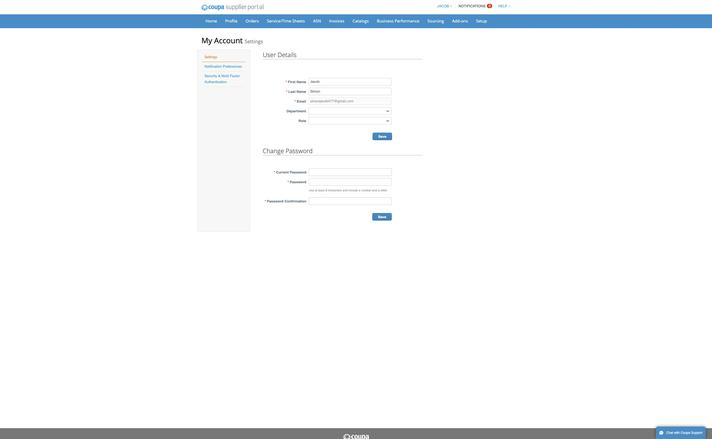 Task type: vqa. For each thing, say whether or not it's contained in the screenshot.
The Giulia link
no



Task type: describe. For each thing, give the bounding box(es) containing it.
help
[[498, 4, 508, 8]]

details
[[278, 50, 297, 59]]

least
[[318, 189, 325, 193]]

password up * password
[[290, 171, 307, 175]]

password for change password
[[286, 147, 313, 155]]

confirmation
[[285, 200, 307, 204]]

setup link
[[473, 17, 491, 25]]

at
[[315, 189, 318, 193]]

chat
[[667, 432, 673, 436]]

settings inside my account settings
[[245, 38, 263, 45]]

* for * current password
[[274, 171, 275, 175]]

2 a from the left
[[378, 189, 380, 193]]

8
[[326, 189, 327, 193]]

profile link
[[222, 17, 241, 25]]

invoices
[[329, 18, 345, 24]]

add-ons link
[[449, 17, 472, 25]]

* email
[[295, 100, 306, 104]]

service/time sheets
[[267, 18, 305, 24]]

my
[[202, 35, 212, 46]]

business performance link
[[373, 17, 423, 25]]

ons
[[461, 18, 468, 24]]

with
[[674, 432, 680, 436]]

* first name
[[286, 80, 306, 84]]

jacob link
[[435, 4, 452, 8]]

notifications
[[459, 4, 486, 8]]

navigation containing notifications 0
[[435, 1, 511, 11]]

home
[[206, 18, 217, 24]]

role
[[299, 119, 306, 123]]

1 a from the left
[[359, 189, 361, 193]]

use
[[309, 189, 314, 193]]

* last name
[[286, 90, 306, 94]]

my account settings
[[202, 35, 263, 46]]

coupa
[[681, 432, 691, 436]]

jacob
[[437, 4, 449, 8]]

notification preferences
[[205, 65, 242, 69]]

authentication
[[205, 80, 227, 84]]

* for * first name
[[286, 80, 287, 84]]

email
[[297, 100, 306, 104]]

characters
[[328, 189, 342, 193]]

business performance
[[377, 18, 420, 24]]

&
[[218, 74, 221, 78]]

* for * email
[[295, 100, 296, 104]]

notification preferences link
[[205, 65, 242, 69]]

performance
[[395, 18, 420, 24]]

2 save from the top
[[378, 215, 386, 219]]

account
[[214, 35, 243, 46]]

name for * first name
[[297, 80, 306, 84]]

asn
[[313, 18, 321, 24]]

* for * last name
[[286, 90, 288, 94]]

multi
[[222, 74, 229, 78]]

factor
[[230, 74, 240, 78]]

security & multi factor authentication link
[[205, 74, 240, 84]]

number
[[361, 189, 371, 193]]

sourcing link
[[424, 17, 448, 25]]

notifications 0
[[459, 4, 491, 8]]

catalogs link
[[349, 17, 372, 25]]



Task type: locate. For each thing, give the bounding box(es) containing it.
0
[[489, 4, 491, 8]]

1 horizontal spatial settings
[[245, 38, 263, 45]]

1 horizontal spatial coupa supplier portal image
[[343, 435, 370, 440]]

1 save from the top
[[378, 135, 387, 139]]

chat with coupa support button
[[656, 427, 706, 440]]

0 horizontal spatial coupa supplier portal image
[[197, 1, 267, 14]]

service/time sheets link
[[264, 17, 309, 25]]

add-ons
[[452, 18, 468, 24]]

password up '* current password'
[[286, 147, 313, 155]]

* for * password confirmation
[[265, 200, 266, 204]]

settings
[[245, 38, 263, 45], [205, 55, 217, 59]]

name right the last
[[297, 90, 306, 94]]

* for * password
[[288, 180, 289, 184]]

settings up notification in the left top of the page
[[205, 55, 217, 59]]

chat with coupa support
[[667, 432, 703, 436]]

save button
[[373, 133, 392, 141], [372, 213, 392, 221]]

1 and from the left
[[343, 189, 348, 193]]

password for * password
[[290, 180, 307, 184]]

change password
[[263, 147, 313, 155]]

0 vertical spatial save button
[[373, 133, 392, 141]]

0 vertical spatial settings
[[245, 38, 263, 45]]

notification
[[205, 65, 222, 69]]

profile
[[225, 18, 238, 24]]

orders link
[[242, 17, 262, 25]]

1 vertical spatial settings
[[205, 55, 217, 59]]

security & multi factor authentication
[[205, 74, 240, 84]]

save
[[378, 135, 387, 139], [378, 215, 386, 219]]

name right first
[[297, 80, 306, 84]]

include
[[349, 189, 358, 193]]

password for * password confirmation
[[267, 200, 284, 204]]

password
[[286, 147, 313, 155], [290, 171, 307, 175], [290, 180, 307, 184], [267, 200, 284, 204]]

change
[[263, 147, 284, 155]]

0 horizontal spatial settings
[[205, 55, 217, 59]]

user details
[[263, 50, 297, 59]]

a left letter.
[[378, 189, 380, 193]]

and left include
[[343, 189, 348, 193]]

None password field
[[309, 169, 392, 176], [309, 178, 392, 186], [309, 198, 392, 205], [309, 169, 392, 176], [309, 178, 392, 186], [309, 198, 392, 205]]

sourcing
[[428, 18, 444, 24]]

0 vertical spatial save
[[378, 135, 387, 139]]

business
[[377, 18, 394, 24]]

current
[[276, 171, 289, 175]]

password left confirmation
[[267, 200, 284, 204]]

1 horizontal spatial and
[[372, 189, 377, 193]]

*
[[286, 80, 287, 84], [286, 90, 288, 94], [295, 100, 296, 104], [274, 171, 275, 175], [288, 180, 289, 184], [265, 200, 266, 204]]

and
[[343, 189, 348, 193], [372, 189, 377, 193]]

department
[[287, 109, 306, 113]]

invoices link
[[326, 17, 348, 25]]

catalogs
[[353, 18, 369, 24]]

name for * last name
[[297, 90, 306, 94]]

and right "number"
[[372, 189, 377, 193]]

last
[[288, 90, 296, 94]]

2 save button from the top
[[372, 213, 392, 221]]

support
[[691, 432, 703, 436]]

orders
[[246, 18, 259, 24]]

0 horizontal spatial a
[[359, 189, 361, 193]]

home link
[[202, 17, 221, 25]]

settings up user
[[245, 38, 263, 45]]

a
[[359, 189, 361, 193], [378, 189, 380, 193]]

setup
[[476, 18, 487, 24]]

navigation
[[435, 1, 511, 11]]

1 vertical spatial save
[[378, 215, 386, 219]]

name
[[297, 80, 306, 84], [297, 90, 306, 94]]

1 horizontal spatial a
[[378, 189, 380, 193]]

help link
[[496, 4, 511, 8]]

security
[[205, 74, 217, 78]]

0 horizontal spatial and
[[343, 189, 348, 193]]

preferences
[[223, 65, 242, 69]]

service/time
[[267, 18, 291, 24]]

* current password
[[274, 171, 307, 175]]

0 vertical spatial name
[[297, 80, 306, 84]]

1 vertical spatial save button
[[372, 213, 392, 221]]

1 save button from the top
[[373, 133, 392, 141]]

* password
[[288, 180, 307, 184]]

coupa supplier portal image
[[197, 1, 267, 14], [343, 435, 370, 440]]

2 name from the top
[[297, 90, 306, 94]]

1 vertical spatial name
[[297, 90, 306, 94]]

1 vertical spatial coupa supplier portal image
[[343, 435, 370, 440]]

password down '* current password'
[[290, 180, 307, 184]]

2 and from the left
[[372, 189, 377, 193]]

0 vertical spatial coupa supplier portal image
[[197, 1, 267, 14]]

add-
[[452, 18, 461, 24]]

user
[[263, 50, 276, 59]]

a right include
[[359, 189, 361, 193]]

None text field
[[309, 78, 392, 86], [309, 88, 392, 95], [309, 98, 392, 105], [309, 78, 392, 86], [309, 88, 392, 95], [309, 98, 392, 105]]

settings link
[[205, 55, 217, 59]]

asn link
[[310, 17, 325, 25]]

sheets
[[292, 18, 305, 24]]

letter.
[[381, 189, 388, 193]]

1 name from the top
[[297, 80, 306, 84]]

use at least 8 characters and include a number and a letter.
[[309, 189, 388, 193]]

first
[[288, 80, 296, 84]]

* password confirmation
[[265, 200, 307, 204]]



